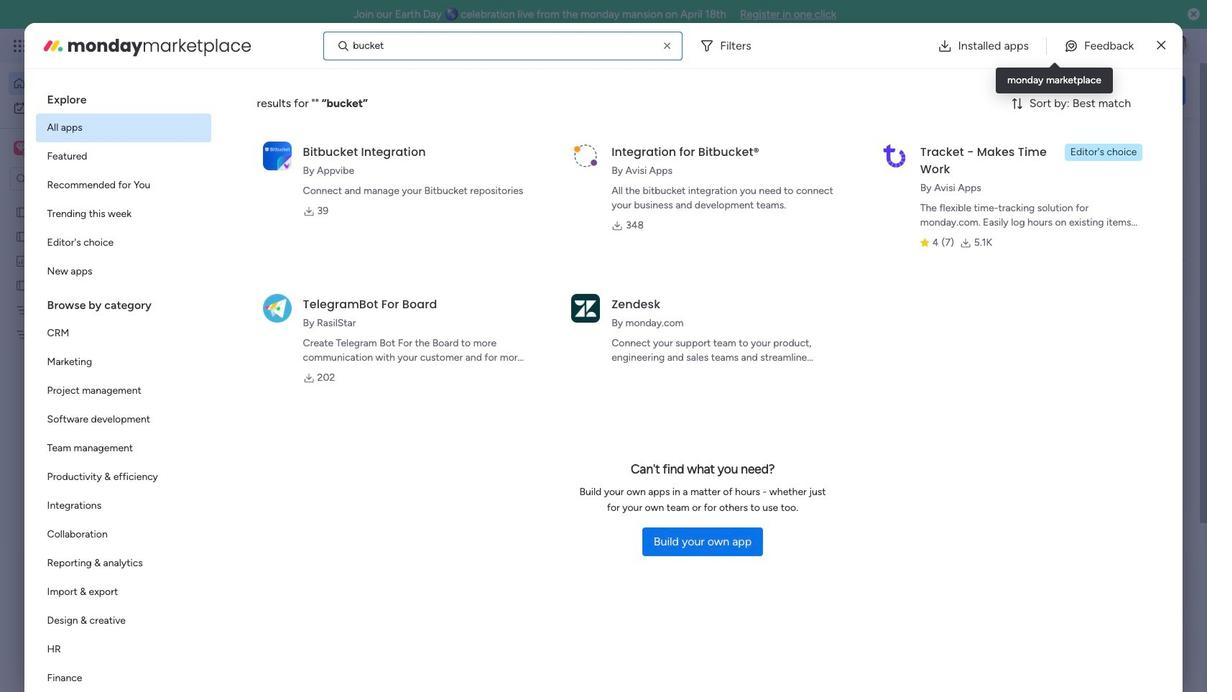Task type: vqa. For each thing, say whether or not it's contained in the screenshot.
v2 seen icon to the left
no



Task type: locate. For each thing, give the bounding box(es) containing it.
monday marketplace image
[[41, 34, 64, 57], [1047, 39, 1062, 53]]

heading
[[36, 81, 211, 114], [36, 286, 211, 319]]

0 vertical spatial circle o image
[[992, 219, 1001, 230]]

app logo image
[[263, 141, 292, 170], [572, 141, 600, 170], [880, 141, 909, 170], [263, 294, 292, 323], [572, 294, 600, 323]]

0 horizontal spatial monday marketplace image
[[41, 34, 64, 57]]

help image
[[1114, 39, 1129, 53]]

2 heading from the top
[[36, 286, 211, 319]]

update feed image
[[984, 39, 998, 53]]

add to favorites image
[[426, 291, 441, 306]]

help center element
[[970, 622, 1186, 679]]

circle o image
[[992, 200, 1001, 211]]

Search in workspace field
[[30, 171, 120, 187]]

dapulse x slim image
[[1158, 37, 1166, 54]]

quick search results list box
[[222, 163, 936, 530]]

monday marketplace image right select product image on the top left of page
[[41, 34, 64, 57]]

list box
[[36, 81, 211, 692], [0, 197, 183, 540]]

public board image
[[15, 205, 29, 219], [15, 229, 29, 243], [15, 278, 29, 292], [240, 291, 256, 307]]

public board image inside quick search results list box
[[240, 291, 256, 307]]

1 circle o image from the top
[[992, 219, 1001, 230]]

2 circle o image from the top
[[992, 237, 1001, 248]]

1 vertical spatial heading
[[36, 286, 211, 319]]

v2 bolt switch image
[[1094, 82, 1103, 98]]

circle o image
[[992, 219, 1001, 230], [992, 237, 1001, 248]]

1 vertical spatial circle o image
[[992, 237, 1001, 248]]

0 vertical spatial heading
[[36, 81, 211, 114]]

option
[[9, 72, 175, 95], [9, 96, 175, 119], [36, 114, 211, 142], [36, 142, 211, 171], [36, 171, 211, 200], [0, 199, 183, 202], [36, 200, 211, 229], [36, 229, 211, 257], [36, 257, 211, 286], [36, 319, 211, 348], [36, 348, 211, 377], [36, 377, 211, 405], [36, 405, 211, 434], [36, 434, 211, 463], [36, 463, 211, 492], [36, 492, 211, 520], [36, 520, 211, 549], [36, 549, 211, 578], [36, 578, 211, 607], [36, 607, 211, 635], [36, 635, 211, 664], [36, 664, 211, 692]]

terry turtle image
[[1167, 35, 1190, 58]]

notifications image
[[952, 39, 967, 53]]

monday marketplace image left "search everything" icon
[[1047, 39, 1062, 53]]



Task type: describe. For each thing, give the bounding box(es) containing it.
getting started element
[[970, 553, 1186, 610]]

public dashboard image
[[15, 254, 29, 267]]

search everything image
[[1083, 39, 1097, 53]]

workspace selection element
[[14, 139, 120, 158]]

2 image
[[995, 29, 1008, 46]]

select product image
[[13, 39, 27, 53]]

1 heading from the top
[[36, 81, 211, 114]]

1 horizontal spatial monday marketplace image
[[1047, 39, 1062, 53]]

dapulse x slim image
[[1164, 133, 1182, 150]]

v2 user feedback image
[[982, 82, 993, 98]]

component image
[[240, 314, 253, 327]]

see plans image
[[238, 38, 251, 54]]

workspace image
[[16, 140, 26, 156]]

workspace image
[[14, 140, 28, 156]]



